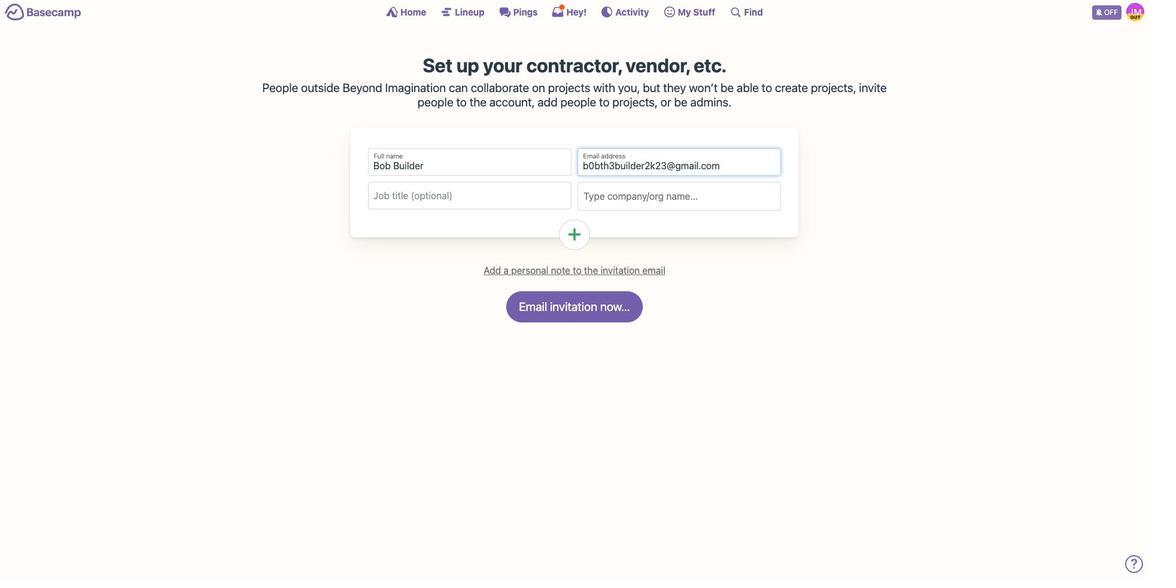 Task type: vqa. For each thing, say whether or not it's contained in the screenshot.
Need
no



Task type: describe. For each thing, give the bounding box(es) containing it.
switch accounts image
[[5, 3, 81, 22]]

Type company/org name… text field
[[583, 187, 776, 205]]

Full name text field
[[368, 148, 572, 176]]

Email address email field
[[578, 148, 781, 176]]

jer mill image
[[1127, 3, 1145, 21]]

keyboard shortcut: ⌘ + / image
[[730, 6, 742, 18]]

main element
[[0, 0, 1150, 23]]



Task type: locate. For each thing, give the bounding box(es) containing it.
None submit
[[507, 291, 643, 323]]

Job title (optional) text field
[[368, 182, 572, 209]]



